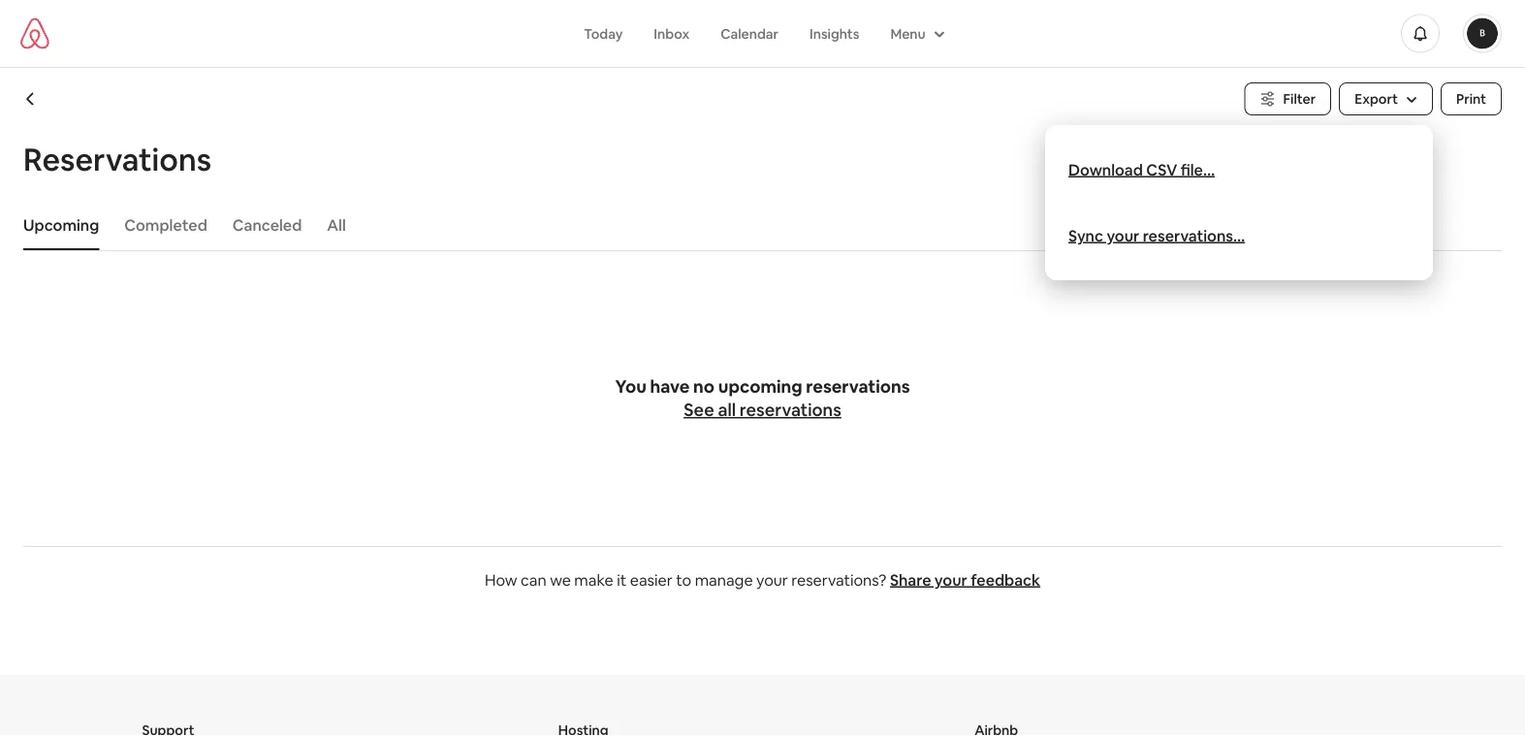 Task type: vqa. For each thing, say whether or not it's contained in the screenshot.
All
yes



Task type: describe. For each thing, give the bounding box(es) containing it.
2 horizontal spatial your
[[1107, 226, 1140, 245]]

sync your reservations…
[[1069, 226, 1246, 245]]

make
[[575, 570, 614, 590]]

download csv file… button
[[1069, 160, 1215, 179]]

to
[[676, 570, 692, 590]]

filter
[[1284, 90, 1316, 108]]

you have no upcoming reservations see all reservations
[[615, 375, 910, 421]]

have
[[650, 375, 690, 398]]

0 horizontal spatial your
[[757, 570, 788, 590]]

all
[[327, 215, 346, 235]]

all
[[718, 399, 736, 421]]

reservations?
[[792, 570, 887, 590]]

sync
[[1069, 226, 1104, 245]]

no
[[694, 375, 715, 398]]

export
[[1355, 90, 1399, 108]]

export button
[[1340, 82, 1434, 115]]

completed button
[[115, 206, 217, 244]]

insights
[[810, 25, 860, 42]]

calendar
[[721, 25, 779, 42]]

csv
[[1147, 160, 1178, 179]]

canceled button
[[223, 206, 312, 244]]

manage
[[695, 570, 753, 590]]

see all reservations button
[[684, 399, 842, 422]]

calendar link
[[705, 15, 794, 52]]

all button
[[318, 206, 356, 244]]

reservations
[[23, 139, 211, 179]]

today
[[584, 25, 623, 42]]

upcoming
[[23, 215, 99, 235]]

feedback
[[971, 570, 1041, 590]]

1 horizontal spatial your
[[935, 570, 968, 590]]

we
[[550, 570, 571, 590]]

see
[[684, 399, 715, 421]]



Task type: locate. For each thing, give the bounding box(es) containing it.
group
[[875, 15, 957, 52]]

reservations…
[[1143, 226, 1246, 245]]

you
[[615, 375, 647, 398]]

reservations
[[806, 375, 910, 398], [740, 399, 842, 421]]

tab list
[[14, 200, 1503, 250]]

go back image
[[23, 91, 39, 107]]

sync your reservations… button
[[1069, 226, 1246, 245]]

completed
[[124, 215, 207, 235]]

inbox link
[[639, 15, 705, 52]]

today link
[[569, 15, 639, 52]]

download csv file…
[[1069, 160, 1215, 179]]

file…
[[1181, 160, 1215, 179]]

insights link
[[794, 15, 875, 52]]

your right sync
[[1107, 226, 1140, 245]]

your right "share"
[[935, 570, 968, 590]]

can
[[521, 570, 547, 590]]

share your feedback button
[[890, 570, 1041, 590]]

canceled
[[233, 215, 302, 235]]

your
[[1107, 226, 1140, 245], [757, 570, 788, 590], [935, 570, 968, 590]]

easier
[[630, 570, 673, 590]]

inbox
[[654, 25, 690, 42]]

how
[[485, 570, 518, 590]]

download
[[1069, 160, 1143, 179]]

your right the manage
[[757, 570, 788, 590]]

share
[[890, 570, 932, 590]]

print
[[1457, 90, 1487, 108]]

print button
[[1441, 82, 1503, 115]]

it
[[617, 570, 627, 590]]

tab list containing upcoming
[[14, 200, 1503, 250]]

1 vertical spatial reservations
[[740, 399, 842, 421]]

0 vertical spatial reservations
[[806, 375, 910, 398]]

upcoming
[[719, 375, 803, 398]]

upcoming button
[[14, 206, 109, 244]]

filter button
[[1245, 82, 1332, 115]]

how can we make it easier to manage your reservations? share your feedback
[[485, 570, 1041, 590]]



